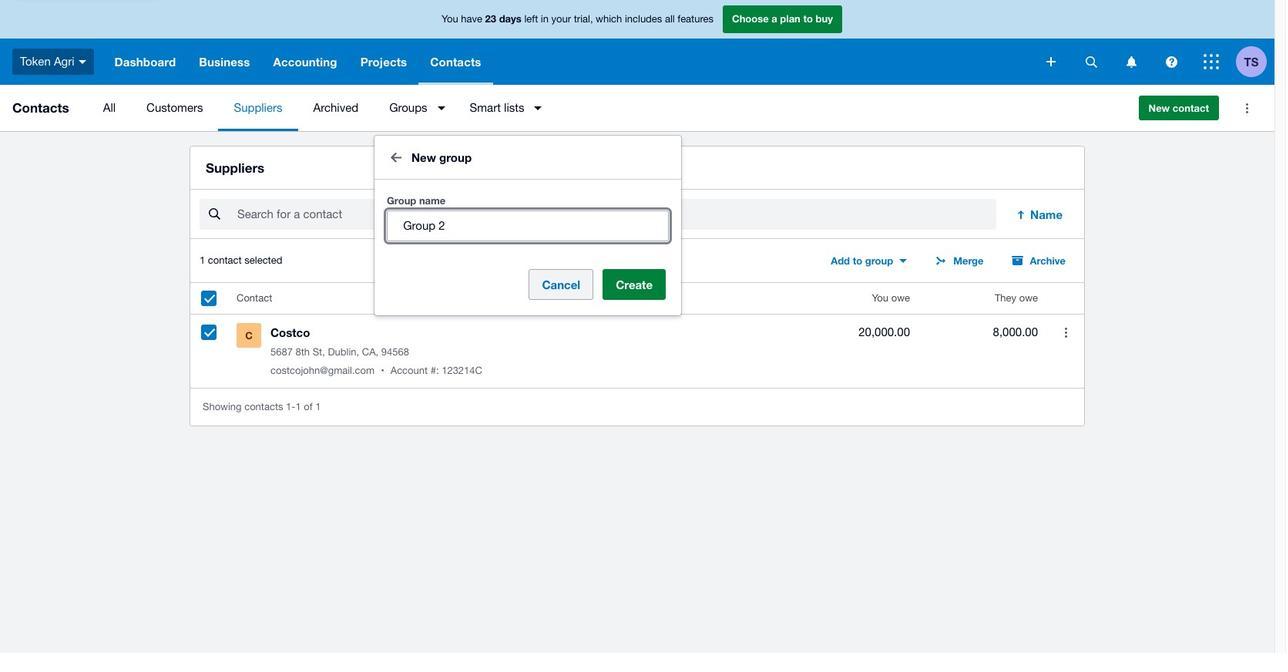 Task type: vqa. For each thing, say whether or not it's contained in the screenshot.
-
no



Task type: describe. For each thing, give the bounding box(es) containing it.
ca,
[[362, 346, 379, 358]]

1-
[[286, 401, 296, 413]]

banner containing ts
[[0, 0, 1275, 85]]

add
[[831, 255, 851, 267]]

8,000.00
[[994, 326, 1039, 339]]

to inside popup button
[[853, 255, 863, 267]]

2 horizontal spatial 1
[[315, 401, 321, 413]]

contact for new
[[1173, 102, 1210, 114]]

contact for 1
[[208, 255, 242, 266]]

they
[[995, 292, 1017, 304]]

8th
[[296, 346, 310, 358]]

create button
[[603, 269, 666, 300]]

choose a plan to buy
[[733, 13, 834, 25]]

2 horizontal spatial svg image
[[1204, 54, 1220, 69]]

0 horizontal spatial 1
[[200, 255, 205, 266]]

which
[[596, 13, 623, 25]]

left
[[525, 13, 538, 25]]

all button
[[88, 85, 131, 131]]

features
[[678, 13, 714, 25]]

plan
[[781, 13, 801, 25]]

name button
[[1006, 199, 1076, 230]]

includes
[[625, 13, 663, 25]]

archive
[[1031, 255, 1066, 267]]

token
[[20, 55, 51, 68]]

customers button
[[131, 85, 219, 131]]

costco 5687 8th st, dublin, ca, 94568 costcojohn@gmail.com • account #: 123214c
[[271, 326, 483, 376]]

merge
[[954, 255, 984, 267]]

showing contacts 1-1 of 1
[[203, 401, 321, 413]]

costcojohn@gmail.com
[[271, 365, 375, 376]]

#:
[[431, 365, 439, 376]]

new for new contact
[[1149, 102, 1171, 114]]

lists
[[504, 101, 525, 114]]

1 horizontal spatial svg image
[[1127, 56, 1137, 67]]

have
[[461, 13, 483, 25]]

new contact button
[[1139, 96, 1220, 120]]

contacts
[[245, 401, 283, 413]]

owe for you owe
[[892, 292, 911, 304]]

contact list table element
[[190, 283, 1085, 388]]

your
[[552, 13, 571, 25]]

you owe
[[872, 292, 911, 304]]

st,
[[313, 346, 325, 358]]

costco
[[271, 326, 310, 339]]

ts button
[[1237, 39, 1275, 85]]

projects
[[361, 55, 407, 69]]

contacts button
[[419, 39, 493, 85]]

2 horizontal spatial svg image
[[1166, 56, 1178, 67]]

they owe
[[995, 292, 1039, 304]]

you for you have 23 days left in your trial, which includes all features
[[442, 13, 459, 25]]

dublin,
[[328, 346, 359, 358]]

cancel button
[[529, 269, 594, 300]]

trial,
[[574, 13, 593, 25]]

name
[[1031, 208, 1063, 221]]

of
[[304, 401, 313, 413]]

you have 23 days left in your trial, which includes all features
[[442, 13, 714, 25]]

selected
[[245, 255, 283, 266]]

cancel
[[542, 278, 581, 291]]

archive button
[[1003, 248, 1076, 273]]

accounting
[[273, 55, 337, 69]]

svg image inside token agri popup button
[[78, 60, 86, 64]]

group name
[[387, 194, 446, 207]]

Search for a contact field
[[236, 200, 997, 229]]

23
[[485, 13, 497, 25]]

new group
[[412, 150, 472, 164]]



Task type: locate. For each thing, give the bounding box(es) containing it.
1 left of
[[296, 401, 301, 413]]

merge button
[[926, 248, 994, 273]]

•
[[381, 365, 385, 376]]

0 vertical spatial you
[[442, 13, 459, 25]]

8,000.00 link
[[994, 323, 1039, 342]]

svg image
[[1166, 56, 1178, 67], [1047, 57, 1056, 66], [78, 60, 86, 64]]

back image
[[381, 142, 412, 173]]

20,000.00 link
[[859, 323, 911, 342]]

1 right of
[[315, 401, 321, 413]]

groups
[[390, 101, 428, 114]]

Group name field
[[388, 211, 669, 241]]

menu
[[88, 85, 1127, 131]]

contacts down token
[[12, 99, 69, 116]]

new contact
[[1149, 102, 1210, 114]]

contact left selected
[[208, 255, 242, 266]]

1 horizontal spatial to
[[853, 255, 863, 267]]

contacts
[[431, 55, 482, 69], [12, 99, 69, 116]]

0 horizontal spatial svg image
[[78, 60, 86, 64]]

0 horizontal spatial contacts
[[12, 99, 69, 116]]

archived
[[313, 101, 359, 114]]

owe for they owe
[[1020, 292, 1039, 304]]

ts
[[1245, 54, 1260, 68]]

smart
[[470, 101, 501, 114]]

owe
[[892, 292, 911, 304], [1020, 292, 1039, 304]]

1 vertical spatial to
[[853, 255, 863, 267]]

1 vertical spatial contacts
[[12, 99, 69, 116]]

svg image
[[1204, 54, 1220, 69], [1086, 56, 1098, 67], [1127, 56, 1137, 67]]

suppliers button
[[219, 85, 298, 131]]

dashboard link
[[103, 39, 188, 85]]

name
[[419, 194, 446, 207]]

group
[[375, 136, 682, 315]]

business button
[[188, 39, 262, 85]]

0 horizontal spatial new
[[412, 150, 436, 164]]

you inside contact list table element
[[872, 292, 889, 304]]

new for new group
[[412, 150, 436, 164]]

20,000.00
[[859, 326, 911, 339]]

1 horizontal spatial svg image
[[1047, 57, 1056, 66]]

new
[[1149, 102, 1171, 114], [412, 150, 436, 164]]

owe up 20,000.00
[[892, 292, 911, 304]]

buy
[[816, 13, 834, 25]]

1 vertical spatial suppliers
[[206, 160, 265, 176]]

1 horizontal spatial you
[[872, 292, 889, 304]]

group
[[440, 150, 472, 164], [866, 255, 894, 267]]

suppliers down suppliers button
[[206, 160, 265, 176]]

0 horizontal spatial group
[[440, 150, 472, 164]]

0 horizontal spatial you
[[442, 13, 459, 25]]

you inside you have 23 days left in your trial, which includes all features
[[442, 13, 459, 25]]

new inside button
[[1149, 102, 1171, 114]]

smart lists button
[[455, 85, 552, 131]]

1 horizontal spatial contacts
[[431, 55, 482, 69]]

days
[[499, 13, 522, 25]]

1 horizontal spatial new
[[1149, 102, 1171, 114]]

group inside popup button
[[866, 255, 894, 267]]

1 vertical spatial new
[[412, 150, 436, 164]]

contact inside button
[[1173, 102, 1210, 114]]

business
[[199, 55, 250, 69]]

token agri button
[[0, 39, 103, 85]]

projects button
[[349, 39, 419, 85]]

you
[[442, 13, 459, 25], [872, 292, 889, 304]]

0 vertical spatial to
[[804, 13, 813, 25]]

contact
[[1173, 102, 1210, 114], [208, 255, 242, 266]]

0 horizontal spatial owe
[[892, 292, 911, 304]]

0 vertical spatial group
[[440, 150, 472, 164]]

agri
[[54, 55, 74, 68]]

to
[[804, 13, 813, 25], [853, 255, 863, 267]]

smart lists
[[470, 101, 525, 114]]

dashboard
[[115, 55, 176, 69]]

0 vertical spatial contact
[[1173, 102, 1210, 114]]

more row options image
[[1051, 317, 1082, 348]]

new inside group
[[412, 150, 436, 164]]

customers
[[147, 101, 203, 114]]

a
[[772, 13, 778, 25]]

1 vertical spatial group
[[866, 255, 894, 267]]

to right add
[[853, 255, 863, 267]]

0 vertical spatial new
[[1149, 102, 1171, 114]]

add to group button
[[822, 248, 917, 273]]

contact left actions menu icon
[[1173, 102, 1210, 114]]

choose
[[733, 13, 769, 25]]

contacts down have
[[431, 55, 482, 69]]

1 horizontal spatial 1
[[296, 401, 301, 413]]

owe right they
[[1020, 292, 1039, 304]]

1 horizontal spatial contact
[[1173, 102, 1210, 114]]

archived button
[[298, 85, 374, 131]]

in
[[541, 13, 549, 25]]

1
[[200, 255, 205, 266], [296, 401, 301, 413], [315, 401, 321, 413]]

you left have
[[442, 13, 459, 25]]

add to group
[[831, 255, 894, 267]]

suppliers down business
[[234, 101, 283, 114]]

actions menu image
[[1232, 93, 1263, 123]]

0 vertical spatial contacts
[[431, 55, 482, 69]]

1 owe from the left
[[892, 292, 911, 304]]

all
[[665, 13, 675, 25]]

123214c
[[442, 365, 483, 376]]

you up 20,000.00
[[872, 292, 889, 304]]

contacts inside popup button
[[431, 55, 482, 69]]

c
[[245, 329, 253, 342]]

1 horizontal spatial owe
[[1020, 292, 1039, 304]]

1 horizontal spatial group
[[866, 255, 894, 267]]

1 vertical spatial you
[[872, 292, 889, 304]]

1 left selected
[[200, 255, 205, 266]]

accounting button
[[262, 39, 349, 85]]

contact
[[237, 292, 272, 304]]

menu containing all
[[88, 85, 1127, 131]]

0 vertical spatial suppliers
[[234, 101, 283, 114]]

groups button
[[374, 85, 455, 131]]

suppliers inside button
[[234, 101, 283, 114]]

showing
[[203, 401, 242, 413]]

to left buy in the right of the page
[[804, 13, 813, 25]]

group
[[387, 194, 417, 207]]

0 horizontal spatial to
[[804, 13, 813, 25]]

2 owe from the left
[[1020, 292, 1039, 304]]

0 horizontal spatial contact
[[208, 255, 242, 266]]

94568
[[382, 346, 409, 358]]

0 horizontal spatial svg image
[[1086, 56, 1098, 67]]

create
[[616, 278, 653, 291]]

group containing new group
[[375, 136, 682, 315]]

all
[[103, 101, 116, 114]]

banner
[[0, 0, 1275, 85]]

group right add
[[866, 255, 894, 267]]

5687
[[271, 346, 293, 358]]

account
[[391, 365, 428, 376]]

1 contact selected
[[200, 255, 283, 266]]

you for you owe
[[872, 292, 889, 304]]

token agri
[[20, 55, 74, 68]]

1 vertical spatial contact
[[208, 255, 242, 266]]

group up name
[[440, 150, 472, 164]]



